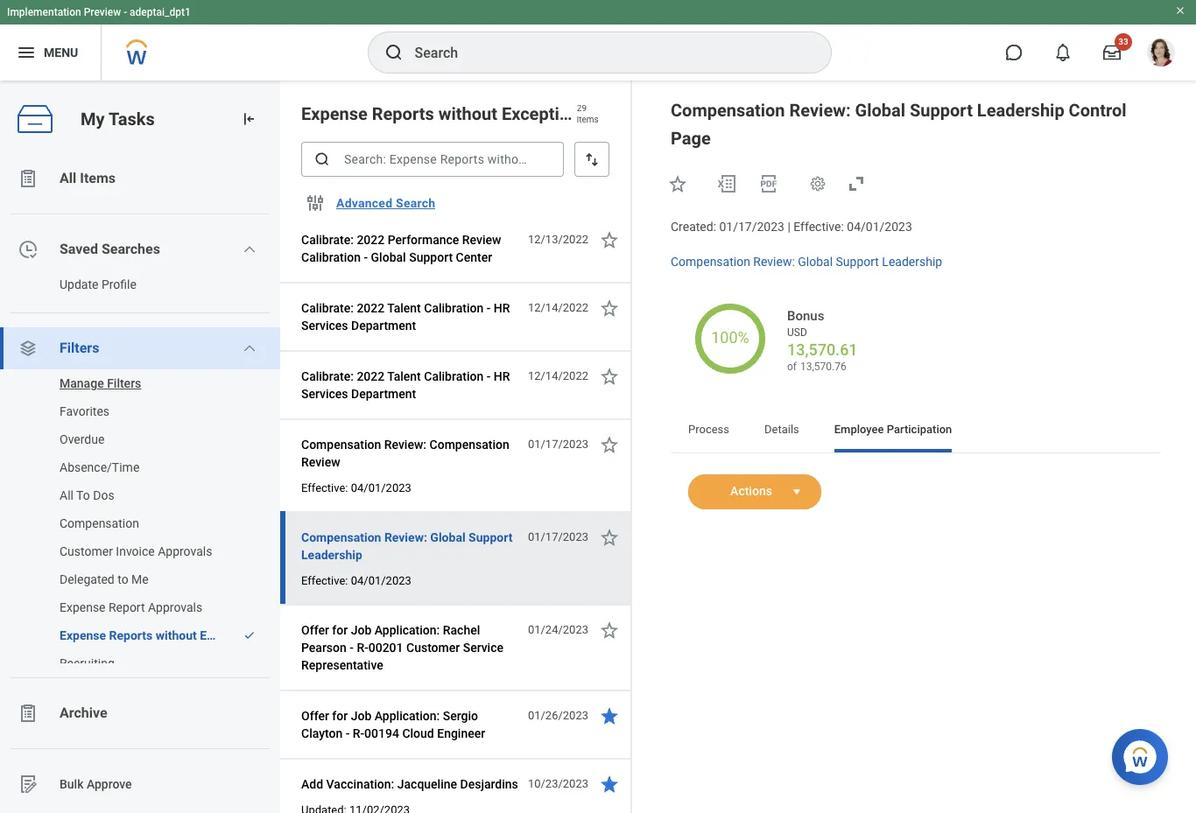 Task type: describe. For each thing, give the bounding box(es) containing it.
application: for customer
[[375, 624, 440, 638]]

29
[[577, 103, 587, 113]]

desjardins
[[460, 778, 518, 792]]

my tasks
[[81, 108, 155, 129]]

exceptions inside button
[[200, 629, 260, 643]]

dos
[[93, 489, 114, 503]]

bonus
[[788, 309, 825, 325]]

my
[[81, 108, 105, 129]]

expense reports without exceptions inside "item list" element
[[301, 103, 588, 124]]

overdue
[[60, 433, 105, 447]]

effective: for compensation review: compensation review
[[301, 482, 348, 495]]

0 vertical spatial effective:
[[794, 220, 844, 234]]

search
[[396, 196, 436, 210]]

participation
[[887, 423, 953, 436]]

for for pearson
[[332, 624, 348, 638]]

0 vertical spatial 01/17/2023
[[720, 220, 785, 234]]

tasks
[[109, 108, 155, 129]]

check image
[[244, 630, 256, 642]]

jacqueline
[[397, 778, 457, 792]]

close environment banner image
[[1176, 5, 1186, 16]]

13,570.76
[[801, 361, 847, 373]]

compensation review: compensation review
[[301, 438, 510, 470]]

12/14/2022 for 2nd calibrate: 2022 talent calibration - hr services department button from the top of the "item list" element
[[528, 370, 589, 383]]

item list element
[[280, 81, 633, 814]]

13,570.61
[[788, 340, 858, 359]]

hr for first calibrate: 2022 talent calibration - hr services department button from the top
[[494, 301, 510, 315]]

page
[[671, 128, 711, 149]]

compensation inside compensation review: global support leadership
[[301, 531, 381, 545]]

add vaccination: jacqueline desjardins
[[301, 778, 518, 792]]

gear image
[[810, 175, 827, 193]]

services for 2nd calibrate: 2022 talent calibration - hr services department button from the top of the "item list" element
[[301, 387, 348, 401]]

justify image
[[16, 42, 37, 63]]

customer inside 'offer for job application: rachel pearson ‎- r-00201 customer service representative'
[[407, 641, 460, 655]]

all to dos button
[[0, 482, 263, 510]]

to
[[76, 489, 90, 503]]

usd
[[788, 327, 808, 339]]

absence/time button
[[0, 454, 263, 482]]

offer for job application: rachel pearson ‎- r-00201 customer service representative
[[301, 624, 504, 673]]

invoice
[[116, 545, 155, 559]]

advanced search button
[[329, 186, 443, 221]]

delegated to me button
[[0, 566, 263, 594]]

‎- for clayton
[[346, 727, 350, 741]]

29 items
[[577, 103, 599, 124]]

advanced search
[[336, 196, 436, 210]]

representative
[[301, 659, 384, 673]]

clayton
[[301, 727, 343, 741]]

profile
[[102, 278, 137, 292]]

clock check image
[[18, 239, 39, 260]]

star image for calibrate: 2022 performance review calibration - global support center
[[599, 230, 620, 251]]

without inside "expense reports without exceptions" button
[[156, 629, 197, 643]]

effective: 04/01/2023 for compensation review: compensation review
[[301, 482, 412, 495]]

saved searches
[[60, 241, 160, 258]]

0 vertical spatial compensation review: global support leadership
[[671, 255, 943, 269]]

implementation
[[7, 6, 81, 18]]

0 vertical spatial 04/01/2023
[[847, 220, 913, 234]]

manage filters button
[[0, 370, 263, 398]]

process
[[689, 423, 730, 436]]

without inside "item list" element
[[439, 103, 498, 124]]

calibration inside calibrate: 2022 performance review calibration - global support center
[[301, 251, 361, 265]]

review: inside compensation review: compensation review
[[384, 438, 427, 452]]

center
[[456, 251, 492, 265]]

fullscreen image
[[846, 173, 867, 194]]

review: inside compensation review: global support leadership
[[385, 531, 427, 545]]

menu button
[[0, 25, 101, 81]]

employee participation
[[835, 423, 953, 436]]

customer invoice approvals button
[[0, 538, 263, 566]]

compensation button
[[0, 510, 263, 538]]

configure image
[[305, 193, 326, 214]]

global inside compensation review: global support leadership
[[430, 531, 466, 545]]

all items button
[[0, 158, 280, 200]]

advanced
[[336, 196, 393, 210]]

talent for first calibrate: 2022 talent calibration - hr services department button from the top
[[388, 301, 421, 315]]

support inside "compensation review: global support leadership control page"
[[910, 100, 973, 121]]

all items
[[60, 170, 116, 187]]

list containing all items
[[0, 158, 280, 814]]

00194
[[365, 727, 399, 741]]

clipboard image for archive
[[18, 704, 39, 725]]

expense report approvals button
[[0, 594, 263, 622]]

1 calibrate: 2022 talent calibration - hr services department button from the top
[[301, 298, 519, 336]]

offer for offer for job application: rachel pearson ‎- r-00201 customer service representative
[[301, 624, 329, 638]]

for for clayton
[[332, 710, 348, 724]]

review for compensation review: compensation review
[[301, 456, 340, 470]]

0 horizontal spatial search image
[[314, 151, 331, 168]]

filters inside dropdown button
[[60, 340, 99, 357]]

bulk
[[60, 778, 84, 792]]

2022 for first calibrate: 2022 talent calibration - hr services department button from the top
[[357, 301, 385, 315]]

star image for effective: 04/01/2023
[[599, 435, 620, 456]]

actions button
[[689, 474, 787, 510]]

hr for 2nd calibrate: 2022 talent calibration - hr services department button from the top of the "item list" element
[[494, 370, 510, 384]]

star image for 01/24/2023
[[599, 620, 620, 641]]

details
[[765, 423, 800, 436]]

100%
[[712, 328, 750, 347]]

archive button
[[0, 693, 280, 735]]

12/13/2022
[[528, 233, 589, 246]]

saved searches button
[[0, 229, 280, 271]]

- inside calibrate: 2022 performance review calibration - global support center
[[364, 251, 368, 265]]

compensation review: compensation review button
[[301, 435, 519, 473]]

filters button
[[0, 328, 280, 370]]

04/01/2023 for compensation
[[351, 482, 412, 495]]

Search: Expense Reports without Exceptions text field
[[301, 142, 564, 177]]

compensation inside button
[[60, 517, 139, 531]]

saved
[[60, 241, 98, 258]]

manage
[[60, 377, 104, 391]]

approvals for expense report approvals
[[148, 601, 203, 615]]

compensation review: global support leadership link
[[671, 251, 943, 269]]

list containing manage filters
[[0, 370, 280, 678]]

33
[[1119, 37, 1129, 46]]

compensation review: global support leadership control page
[[671, 100, 1127, 149]]

‎- for pearson
[[350, 641, 354, 655]]

calibration for 2nd calibrate: 2022 talent calibration - hr services department button from the top of the "item list" element
[[424, 370, 484, 384]]

absence/time
[[60, 461, 140, 475]]

add
[[301, 778, 323, 792]]

10/23/2023
[[528, 778, 589, 791]]

delegated to me
[[60, 573, 149, 587]]

tab list containing process
[[671, 411, 1162, 453]]

customer invoice approvals
[[60, 545, 212, 559]]

favorites
[[60, 405, 110, 419]]

review for calibrate: 2022 performance review calibration - global support center
[[462, 233, 502, 247]]

calibrate: 2022 performance review calibration - global support center
[[301, 233, 502, 265]]

update profile
[[60, 278, 137, 292]]

filters inside button
[[107, 377, 141, 391]]

leadership inside "compensation review: global support leadership control page"
[[978, 100, 1065, 121]]

performance
[[388, 233, 459, 247]]

manage filters
[[60, 377, 141, 391]]

offer for job application: sergio clayton ‎- r-00194 cloud engineer
[[301, 710, 486, 741]]

job for 00201
[[351, 624, 372, 638]]

1 calibrate: 2022 talent calibration - hr services department from the top
[[301, 301, 510, 333]]

4 star image from the top
[[599, 774, 620, 796]]

overdue button
[[0, 426, 263, 454]]

recruiting
[[60, 657, 115, 671]]

created: 01/17/2023 | effective: 04/01/2023
[[671, 220, 913, 234]]

me
[[132, 573, 149, 587]]

approve
[[87, 778, 132, 792]]



Task type: vqa. For each thing, say whether or not it's contained in the screenshot.


Task type: locate. For each thing, give the bounding box(es) containing it.
expense reports without exceptions up search: expense reports without exceptions text field at the top of the page
[[301, 103, 588, 124]]

2 vertical spatial calibrate:
[[301, 370, 354, 384]]

01/26/2023
[[528, 710, 589, 723]]

0 horizontal spatial without
[[156, 629, 197, 643]]

0 vertical spatial all
[[60, 170, 76, 187]]

offer for job application: sergio clayton ‎- r-00194 cloud engineer button
[[301, 706, 519, 745]]

1 vertical spatial 04/01/2023
[[351, 482, 412, 495]]

0 vertical spatial r-
[[357, 641, 369, 655]]

0 vertical spatial calibration
[[301, 251, 361, 265]]

transformation import image
[[240, 110, 258, 128]]

all left items
[[60, 170, 76, 187]]

all left to
[[60, 489, 74, 503]]

effective: 04/01/2023 down compensation review: compensation review
[[301, 482, 412, 495]]

update
[[60, 278, 99, 292]]

of
[[788, 361, 797, 373]]

calibrate: 2022 talent calibration - hr services department button
[[301, 298, 519, 336], [301, 366, 519, 405]]

1 horizontal spatial search image
[[383, 42, 404, 63]]

1 vertical spatial 2022
[[357, 301, 385, 315]]

calibrate: for calibrate: 2022 performance review calibration - global support center button at top left
[[301, 233, 354, 247]]

r- right clayton
[[353, 727, 365, 741]]

1 horizontal spatial without
[[439, 103, 498, 124]]

list
[[0, 158, 280, 814], [0, 370, 280, 678]]

2 horizontal spatial leadership
[[978, 100, 1065, 121]]

3 2022 from the top
[[357, 370, 385, 384]]

0 horizontal spatial exceptions
[[200, 629, 260, 643]]

1 calibrate: from the top
[[301, 233, 354, 247]]

effective: 04/01/2023 down compensation review: global support leadership button
[[301, 575, 412, 588]]

‎-
[[350, 641, 354, 655], [346, 727, 350, 741]]

0 vertical spatial job
[[351, 624, 372, 638]]

review inside compensation review: compensation review
[[301, 456, 340, 470]]

talent up compensation review: compensation review
[[388, 370, 421, 384]]

calibrate: 2022 talent calibration - hr services department down calibrate: 2022 performance review calibration - global support center button at top left
[[301, 301, 510, 333]]

0 vertical spatial 2022
[[357, 233, 385, 247]]

compensation inside "compensation review: global support leadership control page"
[[671, 100, 785, 121]]

searches
[[102, 241, 160, 258]]

calibrate: for 2nd calibrate: 2022 talent calibration - hr services department button from the top of the "item list" element
[[301, 370, 354, 384]]

chevron down image
[[243, 243, 257, 257]]

all for all to dos
[[60, 489, 74, 503]]

1 vertical spatial expense reports without exceptions
[[60, 629, 260, 643]]

rename image
[[18, 774, 39, 796]]

calibrate: 2022 talent calibration - hr services department up compensation review: compensation review
[[301, 370, 510, 401]]

reports inside button
[[109, 629, 153, 643]]

offer up clayton
[[301, 710, 329, 724]]

04/01/2023 down compensation review: global support leadership button
[[351, 575, 412, 588]]

1 department from the top
[[351, 319, 416, 333]]

approvals right invoice
[[158, 545, 212, 559]]

2 list from the top
[[0, 370, 280, 678]]

cloud
[[402, 727, 434, 741]]

1 vertical spatial r-
[[353, 727, 365, 741]]

1 vertical spatial expense
[[60, 601, 106, 615]]

0 vertical spatial calibrate:
[[301, 233, 354, 247]]

menu banner
[[0, 0, 1197, 81]]

expense down delegated
[[60, 601, 106, 615]]

1 job from the top
[[351, 624, 372, 638]]

0 horizontal spatial reports
[[109, 629, 153, 643]]

1 vertical spatial job
[[351, 710, 372, 724]]

1 vertical spatial customer
[[407, 641, 460, 655]]

1 vertical spatial hr
[[494, 370, 510, 384]]

all for all items
[[60, 170, 76, 187]]

1 vertical spatial clipboard image
[[18, 704, 39, 725]]

2 vertical spatial expense
[[60, 629, 106, 643]]

1 vertical spatial search image
[[314, 151, 331, 168]]

2 department from the top
[[351, 387, 416, 401]]

expense report approvals
[[60, 601, 203, 615]]

approvals down me
[[148, 601, 203, 615]]

2 vertical spatial 04/01/2023
[[351, 575, 412, 588]]

for
[[332, 624, 348, 638], [332, 710, 348, 724]]

1 offer from the top
[[301, 624, 329, 638]]

1 vertical spatial application:
[[375, 710, 440, 724]]

delegated
[[60, 573, 115, 587]]

1 horizontal spatial filters
[[107, 377, 141, 391]]

|
[[788, 220, 791, 234]]

2 12/14/2022 from the top
[[528, 370, 589, 383]]

‎- inside 'offer for job application: rachel pearson ‎- r-00201 customer service representative'
[[350, 641, 354, 655]]

0 vertical spatial exceptions
[[502, 103, 588, 124]]

service
[[463, 641, 504, 655]]

approvals for customer invoice approvals
[[158, 545, 212, 559]]

offer inside 'offer for job application: rachel pearson ‎- r-00201 customer service representative'
[[301, 624, 329, 638]]

all to dos
[[60, 489, 114, 503]]

calibration for first calibrate: 2022 talent calibration - hr services department button from the top
[[424, 301, 484, 315]]

1 hr from the top
[[494, 301, 510, 315]]

filters
[[60, 340, 99, 357], [107, 377, 141, 391]]

my tasks element
[[0, 81, 280, 814]]

1 horizontal spatial review
[[462, 233, 502, 247]]

0 vertical spatial reports
[[372, 103, 434, 124]]

expense inside "item list" element
[[301, 103, 368, 124]]

1 vertical spatial department
[[351, 387, 416, 401]]

offer up "pearson"
[[301, 624, 329, 638]]

view printable version (pdf) image
[[759, 173, 780, 194]]

caret down image
[[787, 485, 808, 499]]

01/17/2023
[[720, 220, 785, 234], [528, 438, 589, 451], [528, 531, 589, 544]]

0 vertical spatial expense reports without exceptions
[[301, 103, 588, 124]]

0 vertical spatial hr
[[494, 301, 510, 315]]

job inside offer for job application: sergio clayton ‎- r-00194 cloud engineer
[[351, 710, 372, 724]]

1 services from the top
[[301, 319, 348, 333]]

expense right transformation import image
[[301, 103, 368, 124]]

filters up "favorites" button
[[107, 377, 141, 391]]

effective: 04/01/2023
[[301, 482, 412, 495], [301, 575, 412, 588]]

application: for cloud
[[375, 710, 440, 724]]

0 vertical spatial offer
[[301, 624, 329, 638]]

reports down expense report approvals
[[109, 629, 153, 643]]

star image for calibrate: 2022 talent calibration - hr services department
[[599, 366, 620, 387]]

job for 00194
[[351, 710, 372, 724]]

review inside calibrate: 2022 performance review calibration - global support center
[[462, 233, 502, 247]]

job up 00194
[[351, 710, 372, 724]]

calibration
[[301, 251, 361, 265], [424, 301, 484, 315], [424, 370, 484, 384]]

calibrate:
[[301, 233, 354, 247], [301, 301, 354, 315], [301, 370, 354, 384]]

leadership inside button
[[301, 548, 363, 562]]

for up "pearson"
[[332, 624, 348, 638]]

2 hr from the top
[[494, 370, 510, 384]]

0 vertical spatial application:
[[375, 624, 440, 638]]

1 vertical spatial filters
[[107, 377, 141, 391]]

1 star image from the top
[[599, 298, 620, 319]]

add vaccination: jacqueline desjardins button
[[301, 774, 519, 796]]

approvals
[[158, 545, 212, 559], [148, 601, 203, 615]]

update profile button
[[0, 271, 263, 299]]

recruiting button
[[0, 650, 263, 678]]

0 vertical spatial calibrate: 2022 talent calibration - hr services department
[[301, 301, 510, 333]]

bulk approve
[[60, 778, 132, 792]]

for inside offer for job application: sergio clayton ‎- r-00194 cloud engineer
[[332, 710, 348, 724]]

compensation review: global support leadership
[[671, 255, 943, 269], [301, 531, 513, 562]]

0 horizontal spatial expense reports without exceptions
[[60, 629, 260, 643]]

support inside calibrate: 2022 performance review calibration - global support center
[[409, 251, 453, 265]]

0 vertical spatial without
[[439, 103, 498, 124]]

tab list
[[671, 411, 1162, 453]]

clipboard image left all items
[[18, 168, 39, 189]]

0 horizontal spatial leadership
[[301, 548, 363, 562]]

0 horizontal spatial filters
[[60, 340, 99, 357]]

menu
[[44, 45, 78, 59]]

0 vertical spatial review
[[462, 233, 502, 247]]

3 calibrate: from the top
[[301, 370, 354, 384]]

2 calibrate: 2022 talent calibration - hr services department button from the top
[[301, 366, 519, 405]]

approvals inside button
[[148, 601, 203, 615]]

talent down calibrate: 2022 performance review calibration - global support center
[[388, 301, 421, 315]]

reports
[[372, 103, 434, 124], [109, 629, 153, 643]]

bonus usd 13,570.61 of 13,570.76
[[788, 309, 858, 373]]

0 vertical spatial clipboard image
[[18, 168, 39, 189]]

compensation review: global support leadership button
[[301, 527, 519, 566]]

1 horizontal spatial exceptions
[[502, 103, 588, 124]]

rachel
[[443, 624, 480, 638]]

compensation review: global support leadership inside button
[[301, 531, 513, 562]]

01/17/2023 for compensation review: global support leadership
[[528, 531, 589, 544]]

reports up search: expense reports without exceptions text field at the top of the page
[[372, 103, 434, 124]]

1 horizontal spatial reports
[[372, 103, 434, 124]]

2022 down advanced
[[357, 233, 385, 247]]

control
[[1069, 100, 1127, 121]]

for up clayton
[[332, 710, 348, 724]]

2 for from the top
[[332, 710, 348, 724]]

application: up the cloud
[[375, 710, 440, 724]]

1 vertical spatial services
[[301, 387, 348, 401]]

offer
[[301, 624, 329, 638], [301, 710, 329, 724]]

department for 2nd calibrate: 2022 talent calibration - hr services department button from the top of the "item list" element
[[351, 387, 416, 401]]

2 2022 from the top
[[357, 301, 385, 315]]

review: inside "compensation review: global support leadership control page"
[[790, 100, 851, 121]]

star image
[[668, 173, 689, 194], [599, 230, 620, 251], [599, 366, 620, 387], [599, 527, 620, 548], [599, 706, 620, 727]]

2 effective: 04/01/2023 from the top
[[301, 575, 412, 588]]

0 vertical spatial effective: 04/01/2023
[[301, 482, 412, 495]]

favorites button
[[0, 398, 263, 426]]

0 vertical spatial talent
[[388, 301, 421, 315]]

effective: for compensation review: global support leadership
[[301, 575, 348, 588]]

0 vertical spatial approvals
[[158, 545, 212, 559]]

0 vertical spatial department
[[351, 319, 416, 333]]

33 button
[[1093, 33, 1133, 72]]

2 calibrate: 2022 talent calibration - hr services department from the top
[[301, 370, 510, 401]]

1 talent from the top
[[388, 301, 421, 315]]

1 vertical spatial leadership
[[883, 255, 943, 269]]

0 vertical spatial ‎-
[[350, 641, 354, 655]]

customer inside button
[[60, 545, 113, 559]]

effective:
[[794, 220, 844, 234], [301, 482, 348, 495], [301, 575, 348, 588]]

customer
[[60, 545, 113, 559], [407, 641, 460, 655]]

1 vertical spatial talent
[[388, 370, 421, 384]]

without up recruiting button at left bottom
[[156, 629, 197, 643]]

0 vertical spatial 12/14/2022
[[528, 301, 589, 315]]

2 offer from the top
[[301, 710, 329, 724]]

r- for 00201
[[357, 641, 369, 655]]

2 vertical spatial calibration
[[424, 370, 484, 384]]

2 application: from the top
[[375, 710, 440, 724]]

services for first calibrate: 2022 talent calibration - hr services department button from the top
[[301, 319, 348, 333]]

0 vertical spatial calibrate: 2022 talent calibration - hr services department button
[[301, 298, 519, 336]]

job up 00201
[[351, 624, 372, 638]]

for inside 'offer for job application: rachel pearson ‎- r-00201 customer service representative'
[[332, 624, 348, 638]]

employee
[[835, 423, 884, 436]]

expense reports without exceptions inside button
[[60, 629, 260, 643]]

perspective image
[[18, 338, 39, 359]]

inbox large image
[[1104, 44, 1121, 61]]

04/01/2023 for global
[[351, 575, 412, 588]]

1 vertical spatial review
[[301, 456, 340, 470]]

1 vertical spatial calibration
[[424, 301, 484, 315]]

search image
[[383, 42, 404, 63], [314, 151, 331, 168]]

2 star image from the top
[[599, 435, 620, 456]]

12/14/2022 for first calibrate: 2022 talent calibration - hr services department button from the top
[[528, 301, 589, 315]]

2022 for 2nd calibrate: 2022 talent calibration - hr services department button from the top of the "item list" element
[[357, 370, 385, 384]]

offer for offer for job application: sergio clayton ‎- r-00194 cloud engineer
[[301, 710, 329, 724]]

sort image
[[583, 151, 601, 168]]

2 clipboard image from the top
[[18, 704, 39, 725]]

‎- up representative
[[350, 641, 354, 655]]

clipboard image for all items
[[18, 168, 39, 189]]

effective: 04/01/2023 for compensation review: global support leadership
[[301, 575, 412, 588]]

0 vertical spatial for
[[332, 624, 348, 638]]

1 2022 from the top
[[357, 233, 385, 247]]

1 vertical spatial effective: 04/01/2023
[[301, 575, 412, 588]]

1 horizontal spatial customer
[[407, 641, 460, 655]]

clipboard image left archive
[[18, 704, 39, 725]]

department up compensation review: compensation review
[[351, 387, 416, 401]]

1 all from the top
[[60, 170, 76, 187]]

‎- right clayton
[[346, 727, 350, 741]]

created:
[[671, 220, 717, 234]]

3 star image from the top
[[599, 620, 620, 641]]

all inside button
[[60, 489, 74, 503]]

clipboard image inside 'archive' button
[[18, 704, 39, 725]]

profile logan mcneil image
[[1148, 39, 1176, 70]]

r- inside 'offer for job application: rachel pearson ‎- r-00201 customer service representative'
[[357, 641, 369, 655]]

global
[[856, 100, 906, 121], [371, 251, 406, 265], [798, 255, 833, 269], [430, 531, 466, 545]]

2022
[[357, 233, 385, 247], [357, 301, 385, 315], [357, 370, 385, 384]]

expense for "expense reports without exceptions" button
[[60, 629, 106, 643]]

0 vertical spatial leadership
[[978, 100, 1065, 121]]

chevron down image
[[243, 342, 257, 356]]

calibrate: for first calibrate: 2022 talent calibration - hr services department button from the top
[[301, 301, 354, 315]]

1 vertical spatial calibrate:
[[301, 301, 354, 315]]

1 vertical spatial ‎-
[[346, 727, 350, 741]]

clipboard image inside "all items" button
[[18, 168, 39, 189]]

customer down rachel
[[407, 641, 460, 655]]

1 vertical spatial approvals
[[148, 601, 203, 615]]

0 horizontal spatial compensation review: global support leadership
[[301, 531, 513, 562]]

1 vertical spatial reports
[[109, 629, 153, 643]]

offer for job application: rachel pearson ‎- r-00201 customer service representative button
[[301, 620, 519, 676]]

without
[[439, 103, 498, 124], [156, 629, 197, 643]]

vaccination:
[[326, 778, 394, 792]]

2 job from the top
[[351, 710, 372, 724]]

export to excel image
[[717, 173, 738, 194]]

calibrate: 2022 talent calibration - hr services department button up compensation review: compensation review button
[[301, 366, 519, 405]]

review
[[462, 233, 502, 247], [301, 456, 340, 470]]

items
[[80, 170, 116, 187]]

archive
[[60, 705, 107, 722]]

1 for from the top
[[332, 624, 348, 638]]

application: inside offer for job application: sergio clayton ‎- r-00194 cloud engineer
[[375, 710, 440, 724]]

application:
[[375, 624, 440, 638], [375, 710, 440, 724]]

- inside menu banner
[[124, 6, 127, 18]]

expense reports without exceptions up recruiting button at left bottom
[[60, 629, 260, 643]]

expense
[[301, 103, 368, 124], [60, 601, 106, 615], [60, 629, 106, 643]]

star image for offer for job application: sergio clayton ‎- r-00194 cloud engineer
[[599, 706, 620, 727]]

1 list from the top
[[0, 158, 280, 814]]

Search Workday  search field
[[415, 33, 795, 72]]

1 clipboard image from the top
[[18, 168, 39, 189]]

r- for 00194
[[353, 727, 365, 741]]

filters up the manage
[[60, 340, 99, 357]]

r-
[[357, 641, 369, 655], [353, 727, 365, 741]]

1 vertical spatial calibrate: 2022 talent calibration - hr services department
[[301, 370, 510, 401]]

expense reports without exceptions button
[[0, 622, 260, 650]]

2022 for calibrate: 2022 performance review calibration - global support center button at top left
[[357, 233, 385, 247]]

1 vertical spatial effective:
[[301, 482, 348, 495]]

0 vertical spatial filters
[[60, 340, 99, 357]]

r- up representative
[[357, 641, 369, 655]]

0 vertical spatial search image
[[383, 42, 404, 63]]

reports inside "item list" element
[[372, 103, 434, 124]]

2 vertical spatial leadership
[[301, 548, 363, 562]]

department for first calibrate: 2022 talent calibration - hr services department button from the top
[[351, 319, 416, 333]]

2 vertical spatial 01/17/2023
[[528, 531, 589, 544]]

engineer
[[437, 727, 486, 741]]

1 vertical spatial calibrate: 2022 talent calibration - hr services department button
[[301, 366, 519, 405]]

support
[[910, 100, 973, 121], [409, 251, 453, 265], [836, 255, 880, 269], [469, 531, 513, 545]]

2022 inside calibrate: 2022 performance review calibration - global support center
[[357, 233, 385, 247]]

adeptai_dpt1
[[130, 6, 191, 18]]

2 vertical spatial 2022
[[357, 370, 385, 384]]

offer inside offer for job application: sergio clayton ‎- r-00194 cloud engineer
[[301, 710, 329, 724]]

approvals inside button
[[158, 545, 212, 559]]

talent for 2nd calibrate: 2022 talent calibration - hr services department button from the top of the "item list" element
[[388, 370, 421, 384]]

r- inside offer for job application: sergio clayton ‎- r-00194 cloud engineer
[[353, 727, 365, 741]]

1 vertical spatial offer
[[301, 710, 329, 724]]

talent
[[388, 301, 421, 315], [388, 370, 421, 384]]

2 all from the top
[[60, 489, 74, 503]]

global inside calibrate: 2022 performance review calibration - global support center
[[371, 251, 406, 265]]

actions
[[731, 484, 773, 498]]

support inside compensation review: global support leadership
[[469, 531, 513, 545]]

1 vertical spatial compensation review: global support leadership
[[301, 531, 513, 562]]

04/01/2023 down compensation review: compensation review
[[351, 482, 412, 495]]

clipboard image
[[18, 168, 39, 189], [18, 704, 39, 725]]

0 vertical spatial expense
[[301, 103, 368, 124]]

star image
[[599, 298, 620, 319], [599, 435, 620, 456], [599, 620, 620, 641], [599, 774, 620, 796]]

1 12/14/2022 from the top
[[528, 301, 589, 315]]

2 vertical spatial effective:
[[301, 575, 348, 588]]

compensation
[[671, 100, 785, 121], [671, 255, 751, 269], [301, 438, 381, 452], [430, 438, 510, 452], [60, 517, 139, 531], [301, 531, 381, 545]]

all
[[60, 170, 76, 187], [60, 489, 74, 503]]

1 horizontal spatial leadership
[[883, 255, 943, 269]]

‎- inside offer for job application: sergio clayton ‎- r-00194 cloud engineer
[[346, 727, 350, 741]]

job inside 'offer for job application: rachel pearson ‎- r-00201 customer service representative'
[[351, 624, 372, 638]]

2022 down calibrate: 2022 performance review calibration - global support center
[[357, 301, 385, 315]]

hr
[[494, 301, 510, 315], [494, 370, 510, 384]]

1 vertical spatial exceptions
[[200, 629, 260, 643]]

2022 up compensation review: compensation review
[[357, 370, 385, 384]]

calibrate: inside calibrate: 2022 performance review calibration - global support center
[[301, 233, 354, 247]]

04/01/2023 down fullscreen icon
[[847, 220, 913, 234]]

04/01/2023
[[847, 220, 913, 234], [351, 482, 412, 495], [351, 575, 412, 588]]

0 horizontal spatial customer
[[60, 545, 113, 559]]

01/17/2023 for compensation review: compensation review
[[528, 438, 589, 451]]

1 horizontal spatial compensation review: global support leadership
[[671, 255, 943, 269]]

exceptions inside "item list" element
[[502, 103, 588, 124]]

application: up 00201
[[375, 624, 440, 638]]

1 application: from the top
[[375, 624, 440, 638]]

without up search: expense reports without exceptions text field at the top of the page
[[439, 103, 498, 124]]

0 vertical spatial customer
[[60, 545, 113, 559]]

global inside "compensation review: global support leadership control page"
[[856, 100, 906, 121]]

1 vertical spatial all
[[60, 489, 74, 503]]

preview
[[84, 6, 121, 18]]

1 vertical spatial 12/14/2022
[[528, 370, 589, 383]]

star image for 12/14/2022
[[599, 298, 620, 319]]

expense for expense report approvals button at the bottom left
[[60, 601, 106, 615]]

1 horizontal spatial expense reports without exceptions
[[301, 103, 588, 124]]

1 effective: 04/01/2023 from the top
[[301, 482, 412, 495]]

application: inside 'offer for job application: rachel pearson ‎- r-00201 customer service representative'
[[375, 624, 440, 638]]

1 vertical spatial for
[[332, 710, 348, 724]]

sergio
[[443, 710, 478, 724]]

2 talent from the top
[[388, 370, 421, 384]]

calibrate: 2022 performance review calibration - global support center button
[[301, 230, 519, 268]]

items
[[577, 115, 599, 124]]

department down calibrate: 2022 performance review calibration - global support center
[[351, 319, 416, 333]]

calibrate: 2022 talent calibration - hr services department button down calibrate: 2022 performance review calibration - global support center button at top left
[[301, 298, 519, 336]]

customer up delegated
[[60, 545, 113, 559]]

1 vertical spatial without
[[156, 629, 197, 643]]

notifications large image
[[1055, 44, 1072, 61]]

2 calibrate: from the top
[[301, 301, 354, 315]]

12/14/2022
[[528, 301, 589, 315], [528, 370, 589, 383]]

0 vertical spatial services
[[301, 319, 348, 333]]

expense up recruiting
[[60, 629, 106, 643]]

1 vertical spatial 01/17/2023
[[528, 438, 589, 451]]

0 horizontal spatial review
[[301, 456, 340, 470]]

all inside button
[[60, 170, 76, 187]]

2 services from the top
[[301, 387, 348, 401]]



